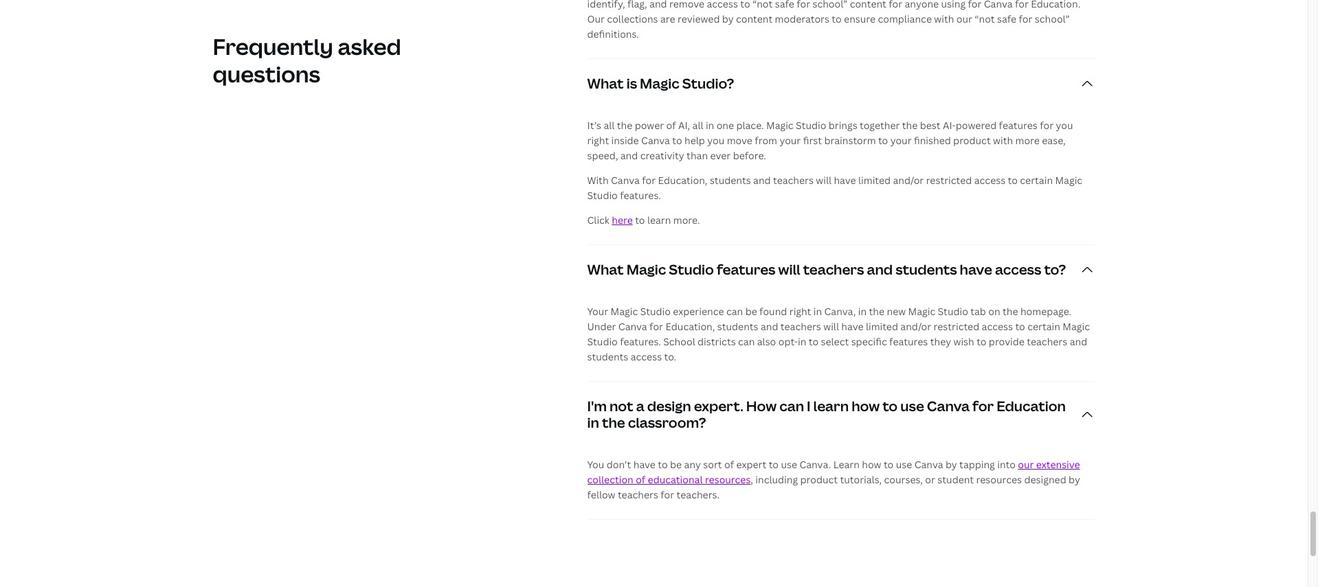 Task type: locate. For each thing, give the bounding box(es) containing it.
to up educational
[[658, 459, 668, 472]]

than
[[687, 150, 708, 163]]

1 horizontal spatial product
[[954, 134, 991, 147]]

in left canva,
[[814, 306, 822, 319]]

features.
[[620, 189, 661, 202], [620, 336, 661, 349]]

will inside "your magic studio experience can be found right in canva, in the new magic studio tab on the homepage. under canva for education, students and teachers will have limited and/or restricted access to certain magic studio features. school districts can also opt-in to select specific features they wish to provide teachers and students access to."
[[824, 321, 839, 334]]

0 horizontal spatial features
[[717, 261, 776, 279]]

how inside i'm not a design expert. how can i learn how to use canva for education in the classroom?
[[852, 398, 880, 416]]

of inside it's all the power of ai, all in one place. magic studio brings together the best ai-powered features for you right inside canva to help you move from your first brainstorm to your finished product with more ease, speed, and creativity than ever before.
[[666, 119, 676, 132]]

magic down the homepage.
[[1063, 321, 1090, 334]]

be
[[746, 306, 757, 319], [670, 459, 682, 472]]

2 vertical spatial of
[[636, 474, 646, 487]]

magic up from
[[766, 119, 794, 132]]

by down extensive
[[1069, 474, 1081, 487]]

1 vertical spatial education,
[[666, 321, 715, 334]]

opt-
[[779, 336, 798, 349]]

you don't have to be any sort of expert to use canva. learn how to use canva by tapping into
[[587, 459, 1018, 472]]

best
[[920, 119, 941, 132]]

1 your from the left
[[780, 134, 801, 147]]

how up tutorials,
[[862, 459, 882, 472]]

access down the with
[[975, 174, 1006, 187]]

features. left school
[[620, 336, 661, 349]]

resources down the sort
[[705, 474, 751, 487]]

by up student
[[946, 459, 957, 472]]

the left a
[[602, 414, 625, 433]]

your down together
[[891, 134, 912, 147]]

what left the is
[[587, 75, 624, 93]]

in inside it's all the power of ai, all in one place. magic studio brings together the best ai-powered features for you right inside canva to help you move from your first brainstorm to your finished product with more ease, speed, and creativity than ever before.
[[706, 119, 714, 132]]

1 vertical spatial product
[[801, 474, 838, 487]]

for inside ', including product tutorials, courses, or student resources designed by fellow teachers for teachers.'
[[661, 489, 675, 502]]

0 vertical spatial limited
[[859, 174, 891, 187]]

1 vertical spatial you
[[708, 134, 725, 147]]

have inside with canva for education, students and teachers will have limited and/or restricted access to certain magic studio features.
[[834, 174, 856, 187]]

student
[[938, 474, 974, 487]]

0 horizontal spatial by
[[946, 459, 957, 472]]

have up the tab
[[960, 261, 993, 279]]

0 horizontal spatial be
[[670, 459, 682, 472]]

0 horizontal spatial your
[[780, 134, 801, 147]]

be left found
[[746, 306, 757, 319]]

certain
[[1020, 174, 1053, 187], [1028, 321, 1061, 334]]

learn
[[647, 214, 671, 227], [814, 398, 849, 416]]

here link
[[612, 214, 633, 227]]

2 vertical spatial features
[[890, 336, 928, 349]]

2 horizontal spatial of
[[725, 459, 734, 472]]

1 vertical spatial restricted
[[934, 321, 980, 334]]

in
[[706, 119, 714, 132], [814, 306, 822, 319], [858, 306, 867, 319], [798, 336, 807, 349], [587, 414, 599, 433]]

restricted down finished
[[926, 174, 972, 187]]

magic down ease,
[[1056, 174, 1083, 187]]

canva inside i'm not a design expert. how can i learn how to use canva for education in the classroom?
[[927, 398, 970, 416]]

studio up first
[[796, 119, 827, 132]]

learn left more.
[[647, 214, 671, 227]]

studio inside with canva for education, students and teachers will have limited and/or restricted access to certain magic studio features.
[[587, 189, 618, 202]]

students
[[710, 174, 751, 187], [896, 261, 957, 279], [718, 321, 759, 334], [587, 351, 629, 364]]

1 vertical spatial features
[[717, 261, 776, 279]]

studio inside dropdown button
[[669, 261, 714, 279]]

and/or down new
[[901, 321, 932, 334]]

and down the homepage.
[[1070, 336, 1088, 349]]

features inside "your magic studio experience can be found right in canva, in the new magic studio tab on the homepage. under canva for education, students and teachers will have limited and/or restricted access to certain magic studio features. school districts can also opt-in to select specific features they wish to provide teachers and students access to."
[[890, 336, 928, 349]]

what is magic studio?
[[587, 75, 734, 93]]

limited inside "your magic studio experience can be found right in canva, in the new magic studio tab on the homepage. under canva for education, students and teachers will have limited and/or restricted access to certain magic studio features. school districts can also opt-in to select specific features they wish to provide teachers and students access to."
[[866, 321, 898, 334]]

1 vertical spatial features.
[[620, 336, 661, 349]]

ai-
[[943, 119, 956, 132]]

our
[[1018, 459, 1034, 472]]

what magic studio features will teachers and students have access to?
[[587, 261, 1066, 279]]

students up districts
[[718, 321, 759, 334]]

0 horizontal spatial of
[[636, 474, 646, 487]]

1 horizontal spatial resources
[[977, 474, 1022, 487]]

move
[[727, 134, 753, 147]]

0 vertical spatial right
[[587, 134, 609, 147]]

studio up experience
[[669, 261, 714, 279]]

1 vertical spatial limited
[[866, 321, 898, 334]]

1 vertical spatial will
[[779, 261, 801, 279]]

tutorials,
[[840, 474, 882, 487]]

restricted inside "your magic studio experience can be found right in canva, in the new magic studio tab on the homepage. under canva for education, students and teachers will have limited and/or restricted access to certain magic studio features. school districts can also opt-in to select specific features they wish to provide teachers and students access to."
[[934, 321, 980, 334]]

finished
[[914, 134, 951, 147]]

from
[[755, 134, 777, 147]]

and down 'inside'
[[621, 150, 638, 163]]

teachers inside with canva for education, students and teachers will have limited and/or restricted access to certain magic studio features.
[[773, 174, 814, 187]]

1 horizontal spatial be
[[746, 306, 757, 319]]

restricted inside with canva for education, students and teachers will have limited and/or restricted access to certain magic studio features.
[[926, 174, 972, 187]]

to right wish
[[977, 336, 987, 349]]

to down "specific" at the bottom right of the page
[[883, 398, 898, 416]]

1 horizontal spatial your
[[891, 134, 912, 147]]

and up also
[[761, 321, 778, 334]]

learn
[[834, 459, 860, 472]]

2 your from the left
[[891, 134, 912, 147]]

and down 'before.'
[[753, 174, 771, 187]]

0 horizontal spatial learn
[[647, 214, 671, 227]]

learn right i
[[814, 398, 849, 416]]

studio down with at the top of page
[[587, 189, 618, 202]]

certain down the homepage.
[[1028, 321, 1061, 334]]

1 horizontal spatial features
[[890, 336, 928, 349]]

access
[[975, 174, 1006, 187], [995, 261, 1042, 279], [982, 321, 1013, 334], [631, 351, 662, 364]]

2 what from the top
[[587, 261, 624, 279]]

access left to?
[[995, 261, 1042, 279]]

1 vertical spatial be
[[670, 459, 682, 472]]

2 features. from the top
[[620, 336, 661, 349]]

1 vertical spatial right
[[790, 306, 811, 319]]

features up more
[[999, 119, 1038, 132]]

studio left the tab
[[938, 306, 968, 319]]

1 vertical spatial certain
[[1028, 321, 1061, 334]]

all right ai,
[[693, 119, 704, 132]]

0 vertical spatial certain
[[1020, 174, 1053, 187]]

0 vertical spatial and/or
[[893, 174, 924, 187]]

more.
[[674, 214, 700, 227]]

tab
[[971, 306, 986, 319]]

1 horizontal spatial you
[[1056, 119, 1073, 132]]

for right under
[[650, 321, 663, 334]]

product inside ', including product tutorials, courses, or student resources designed by fellow teachers for teachers.'
[[801, 474, 838, 487]]

right down the it's
[[587, 134, 609, 147]]

is
[[627, 75, 637, 93]]

canva
[[641, 134, 670, 147], [611, 174, 640, 187], [619, 321, 647, 334], [927, 398, 970, 416], [915, 459, 944, 472]]

0 vertical spatial will
[[816, 174, 832, 187]]

magic
[[640, 75, 680, 93], [766, 119, 794, 132], [1056, 174, 1083, 187], [627, 261, 666, 279], [611, 306, 638, 319], [908, 306, 936, 319], [1063, 321, 1090, 334]]

canva up or
[[915, 459, 944, 472]]

with
[[587, 174, 609, 187]]

to inside i'm not a design expert. how can i learn how to use canva for education in the classroom?
[[883, 398, 898, 416]]

for inside it's all the power of ai, all in one place. magic studio brings together the best ai-powered features for you right inside canva to help you move from your first brainstorm to your finished product with more ease, speed, and creativity than ever before.
[[1040, 119, 1054, 132]]

1 horizontal spatial all
[[693, 119, 704, 132]]

product down "powered" on the right of the page
[[954, 134, 991, 147]]

1 resources from the left
[[705, 474, 751, 487]]

canva inside with canva for education, students and teachers will have limited and/or restricted access to certain magic studio features.
[[611, 174, 640, 187]]

canva right with at the top of page
[[611, 174, 640, 187]]

you
[[587, 459, 604, 472]]

teachers up canva,
[[803, 261, 864, 279]]

0 horizontal spatial all
[[604, 119, 615, 132]]

product
[[954, 134, 991, 147], [801, 474, 838, 487]]

by
[[946, 459, 957, 472], [1069, 474, 1081, 487]]

0 vertical spatial how
[[852, 398, 880, 416]]

0 vertical spatial product
[[954, 134, 991, 147]]

in left not
[[587, 414, 599, 433]]

can left also
[[738, 336, 755, 349]]

your
[[780, 134, 801, 147], [891, 134, 912, 147]]

students down ever
[[710, 174, 751, 187]]

1 vertical spatial and/or
[[901, 321, 932, 334]]

you up ever
[[708, 134, 725, 147]]

new
[[887, 306, 906, 319]]

in right canva,
[[858, 306, 867, 319]]

0 vertical spatial what
[[587, 75, 624, 93]]

certain down more
[[1020, 174, 1053, 187]]

and/or down finished
[[893, 174, 924, 187]]

1 vertical spatial can
[[738, 336, 755, 349]]

0 vertical spatial restricted
[[926, 174, 972, 187]]

2 resources from the left
[[977, 474, 1022, 487]]

product down canva.
[[801, 474, 838, 487]]

resources down into
[[977, 474, 1022, 487]]

0 horizontal spatial right
[[587, 134, 609, 147]]

2 horizontal spatial features
[[999, 119, 1038, 132]]

what for what magic studio features will teachers and students have access to?
[[587, 261, 624, 279]]

of
[[666, 119, 676, 132], [725, 459, 734, 472], [636, 474, 646, 487]]

0 vertical spatial features
[[999, 119, 1038, 132]]

be inside "your magic studio experience can be found right in canva, in the new magic studio tab on the homepage. under canva for education, students and teachers will have limited and/or restricted access to certain magic studio features. school districts can also opt-in to select specific features they wish to provide teachers and students access to."
[[746, 306, 757, 319]]

1 features. from the top
[[620, 189, 661, 202]]

resources inside 'our extensive collection of educational resources'
[[705, 474, 751, 487]]

teachers down 'collection'
[[618, 489, 658, 502]]

0 vertical spatial education,
[[658, 174, 708, 187]]

wish
[[954, 336, 975, 349]]

education, down experience
[[666, 321, 715, 334]]

will down it's all the power of ai, all in one place. magic studio brings together the best ai-powered features for you right inside canva to help you move from your first brainstorm to your finished product with more ease, speed, and creativity than ever before. at top
[[816, 174, 832, 187]]

1 horizontal spatial right
[[790, 306, 811, 319]]

with
[[993, 134, 1013, 147]]

0 horizontal spatial resources
[[705, 474, 751, 487]]

studio
[[796, 119, 827, 132], [587, 189, 618, 202], [669, 261, 714, 279], [640, 306, 671, 319], [938, 306, 968, 319], [587, 336, 618, 349]]

limited up "specific" at the bottom right of the page
[[866, 321, 898, 334]]

education,
[[658, 174, 708, 187], [666, 321, 715, 334]]

to
[[673, 134, 682, 147], [878, 134, 888, 147], [1008, 174, 1018, 187], [635, 214, 645, 227], [1016, 321, 1026, 334], [809, 336, 819, 349], [977, 336, 987, 349], [883, 398, 898, 416], [658, 459, 668, 472], [769, 459, 779, 472], [884, 459, 894, 472]]

1 vertical spatial learn
[[814, 398, 849, 416]]

have down brainstorm
[[834, 174, 856, 187]]

1 vertical spatial what
[[587, 261, 624, 279]]

0 horizontal spatial product
[[801, 474, 838, 487]]

use
[[901, 398, 924, 416], [781, 459, 797, 472], [896, 459, 912, 472]]

1 vertical spatial by
[[1069, 474, 1081, 487]]

teachers down first
[[773, 174, 814, 187]]

education, inside with canva for education, students and teachers will have limited and/or restricted access to certain magic studio features.
[[658, 174, 708, 187]]

can left i
[[780, 398, 804, 416]]

and up new
[[867, 261, 893, 279]]

more
[[1016, 134, 1040, 147]]

canva right under
[[619, 321, 647, 334]]

teachers
[[773, 174, 814, 187], [803, 261, 864, 279], [781, 321, 821, 334], [1027, 336, 1068, 349], [618, 489, 658, 502]]

your left first
[[780, 134, 801, 147]]

what inside what magic studio features will teachers and students have access to? dropdown button
[[587, 261, 624, 279]]

1 what from the top
[[587, 75, 624, 93]]

education, down than
[[658, 174, 708, 187]]

students inside dropdown button
[[896, 261, 957, 279]]

right right found
[[790, 306, 811, 319]]

all
[[604, 119, 615, 132], [693, 119, 704, 132]]

teachers up opt- at the right bottom of the page
[[781, 321, 821, 334]]

restricted up wish
[[934, 321, 980, 334]]

0 vertical spatial features.
[[620, 189, 661, 202]]

0 vertical spatial of
[[666, 119, 676, 132]]

you up ease,
[[1056, 119, 1073, 132]]

what is magic studio? button
[[587, 59, 1095, 109]]

have
[[834, 174, 856, 187], [960, 261, 993, 279], [842, 321, 864, 334], [634, 459, 656, 472]]

to down the with
[[1008, 174, 1018, 187]]

frequently asked questions
[[213, 32, 401, 89]]

will up found
[[779, 261, 801, 279]]

features inside it's all the power of ai, all in one place. magic studio brings together the best ai-powered features for you right inside canva to help you move from your first brainstorm to your finished product with more ease, speed, and creativity than ever before.
[[999, 119, 1038, 132]]

or
[[926, 474, 936, 487]]

power
[[635, 119, 664, 132]]

right
[[587, 134, 609, 147], [790, 306, 811, 319]]

access inside dropdown button
[[995, 261, 1042, 279]]

1 horizontal spatial by
[[1069, 474, 1081, 487]]

of right the sort
[[725, 459, 734, 472]]

restricted
[[926, 174, 972, 187], [934, 321, 980, 334]]

canva,
[[825, 306, 856, 319]]

speed,
[[587, 150, 618, 163]]

canva down the power
[[641, 134, 670, 147]]

for inside "your magic studio experience can be found right in canva, in the new magic studio tab on the homepage. under canva for education, students and teachers will have limited and/or restricted access to certain magic studio features. school districts can also opt-in to select specific features they wish to provide teachers and students access to."
[[650, 321, 663, 334]]

, including product tutorials, courses, or student resources designed by fellow teachers for teachers.
[[587, 474, 1081, 502]]

canva down they on the bottom right of the page
[[927, 398, 970, 416]]

2 vertical spatial will
[[824, 321, 839, 334]]

what up your
[[587, 261, 624, 279]]

for up ease,
[[1040, 119, 1054, 132]]

1 horizontal spatial of
[[666, 119, 676, 132]]

canva inside "your magic studio experience can be found right in canva, in the new magic studio tab on the homepage. under canva for education, students and teachers will have limited and/or restricted access to certain magic studio features. school districts can also opt-in to select specific features they wish to provide teachers and students access to."
[[619, 321, 647, 334]]

for left the education
[[973, 398, 994, 416]]

resources
[[705, 474, 751, 487], [977, 474, 1022, 487]]

2 vertical spatial can
[[780, 398, 804, 416]]

specific
[[851, 336, 887, 349]]

be up educational
[[670, 459, 682, 472]]

to left select
[[809, 336, 819, 349]]

to up provide
[[1016, 321, 1026, 334]]

courses,
[[884, 474, 923, 487]]

what inside what is magic studio? dropdown button
[[587, 75, 624, 93]]

the right on
[[1003, 306, 1018, 319]]

to?
[[1045, 261, 1066, 279]]

all right the it's
[[604, 119, 615, 132]]

in left one
[[706, 119, 714, 132]]

of left ai,
[[666, 119, 676, 132]]

the
[[617, 119, 633, 132], [902, 119, 918, 132], [869, 306, 885, 319], [1003, 306, 1018, 319], [602, 414, 625, 433]]

can up districts
[[727, 306, 743, 319]]

select
[[821, 336, 849, 349]]

1 horizontal spatial learn
[[814, 398, 849, 416]]

you
[[1056, 119, 1073, 132], [708, 134, 725, 147]]

0 vertical spatial be
[[746, 306, 757, 319]]

collection
[[587, 474, 634, 487]]

have down canva,
[[842, 321, 864, 334]]

will
[[816, 174, 832, 187], [779, 261, 801, 279], [824, 321, 839, 334]]

will up select
[[824, 321, 839, 334]]

features up found
[[717, 261, 776, 279]]

how right i
[[852, 398, 880, 416]]



Task type: describe. For each thing, give the bounding box(es) containing it.
questions
[[213, 59, 320, 89]]

how
[[746, 398, 777, 416]]

design
[[647, 398, 691, 416]]

brings
[[829, 119, 858, 132]]

certain inside "your magic studio experience can be found right in canva, in the new magic studio tab on the homepage. under canva for education, students and teachers will have limited and/or restricted access to certain magic studio features. school districts can also opt-in to select specific features they wish to provide teachers and students access to."
[[1028, 321, 1061, 334]]

0 vertical spatial learn
[[647, 214, 671, 227]]

into
[[998, 459, 1016, 472]]

0 horizontal spatial you
[[708, 134, 725, 147]]

and inside with canva for education, students and teachers will have limited and/or restricted access to certain magic studio features.
[[753, 174, 771, 187]]

studio down under
[[587, 336, 618, 349]]

certain inside with canva for education, students and teachers will have limited and/or restricted access to certain magic studio features.
[[1020, 174, 1053, 187]]

they
[[931, 336, 951, 349]]

and/or inside with canva for education, students and teachers will have limited and/or restricted access to certain magic studio features.
[[893, 174, 924, 187]]

for inside i'm not a design expert. how can i learn how to use canva for education in the classroom?
[[973, 398, 994, 416]]

school
[[664, 336, 695, 349]]

a
[[636, 398, 645, 416]]

teachers.
[[677, 489, 720, 502]]

tapping
[[960, 459, 995, 472]]

teachers inside ', including product tutorials, courses, or student resources designed by fellow teachers for teachers.'
[[618, 489, 658, 502]]

ever
[[710, 150, 731, 163]]

sort
[[703, 459, 722, 472]]

teachers inside dropdown button
[[803, 261, 864, 279]]

classroom?
[[628, 414, 706, 433]]

before.
[[733, 150, 766, 163]]

creativity
[[640, 150, 684, 163]]

expert.
[[694, 398, 744, 416]]

access down on
[[982, 321, 1013, 334]]

under
[[587, 321, 616, 334]]

of inside 'our extensive collection of educational resources'
[[636, 474, 646, 487]]

including
[[756, 474, 798, 487]]

your magic studio experience can be found right in canva, in the new magic studio tab on the homepage. under canva for education, students and teachers will have limited and/or restricted access to certain magic studio features. school districts can also opt-in to select specific features they wish to provide teachers and students access to.
[[587, 306, 1090, 364]]

right inside it's all the power of ai, all in one place. magic studio brings together the best ai-powered features for you right inside canva to help you move from your first brainstorm to your finished product with more ease, speed, and creativity than ever before.
[[587, 134, 609, 147]]

resources inside ', including product tutorials, courses, or student resources designed by fellow teachers for teachers.'
[[977, 474, 1022, 487]]

limited inside with canva for education, students and teachers will have limited and/or restricted access to certain magic studio features.
[[859, 174, 891, 187]]

educational
[[648, 474, 703, 487]]

1 vertical spatial of
[[725, 459, 734, 472]]

and/or inside "your magic studio experience can be found right in canva, in the new magic studio tab on the homepage. under canva for education, students and teachers will have limited and/or restricted access to certain magic studio features. school districts can also opt-in to select specific features they wish to provide teachers and students access to."
[[901, 321, 932, 334]]

have right don't
[[634, 459, 656, 472]]

right inside "your magic studio experience can be found right in canva, in the new magic studio tab on the homepage. under canva for education, students and teachers will have limited and/or restricted access to certain magic studio features. school districts can also opt-in to select specific features they wish to provide teachers and students access to."
[[790, 306, 811, 319]]

help
[[685, 134, 705, 147]]

studio up school
[[640, 306, 671, 319]]

in inside i'm not a design expert. how can i learn how to use canva for education in the classroom?
[[587, 414, 599, 433]]

also
[[757, 336, 776, 349]]

click here to learn more.
[[587, 214, 700, 227]]

education, inside "your magic studio experience can be found right in canva, in the new magic studio tab on the homepage. under canva for education, students and teachers will have limited and/or restricted access to certain magic studio features. school districts can also opt-in to select specific features they wish to provide teachers and students access to."
[[666, 321, 715, 334]]

the up 'inside'
[[617, 119, 633, 132]]

to inside with canva for education, students and teachers will have limited and/or restricted access to certain magic studio features.
[[1008, 174, 1018, 187]]

expert
[[737, 459, 767, 472]]

what for what is magic studio?
[[587, 75, 624, 93]]

have inside dropdown button
[[960, 261, 993, 279]]

powered
[[956, 119, 997, 132]]

and inside it's all the power of ai, all in one place. magic studio brings together the best ai-powered features for you right inside canva to help you move from your first brainstorm to your finished product with more ease, speed, and creativity than ever before.
[[621, 150, 638, 163]]

to down ai,
[[673, 134, 682, 147]]

to up including
[[769, 459, 779, 472]]

i'm
[[587, 398, 607, 416]]

on
[[989, 306, 1001, 319]]

experience
[[673, 306, 724, 319]]

magic inside with canva for education, students and teachers will have limited and/or restricted access to certain magic studio features.
[[1056, 174, 1083, 187]]

magic down click here to learn more.
[[627, 261, 666, 279]]

districts
[[698, 336, 736, 349]]

features inside dropdown button
[[717, 261, 776, 279]]

students inside with canva for education, students and teachers will have limited and/or restricted access to certain magic studio features.
[[710, 174, 751, 187]]

inside
[[612, 134, 639, 147]]

magic right your
[[611, 306, 638, 319]]

0 vertical spatial by
[[946, 459, 957, 472]]

asked
[[338, 32, 401, 61]]

canva inside it's all the power of ai, all in one place. magic studio brings together the best ai-powered features for you right inside canva to help you move from your first brainstorm to your finished product with more ease, speed, and creativity than ever before.
[[641, 134, 670, 147]]

by inside ', including product tutorials, courses, or student resources designed by fellow teachers for teachers.'
[[1069, 474, 1081, 487]]

access inside with canva for education, students and teachers will have limited and/or restricted access to certain magic studio features.
[[975, 174, 1006, 187]]

fellow
[[587, 489, 616, 502]]

education
[[997, 398, 1066, 416]]

it's all the power of ai, all in one place. magic studio brings together the best ai-powered features for you right inside canva to help you move from your first brainstorm to your finished product with more ease, speed, and creativity than ever before.
[[587, 119, 1073, 163]]

to down together
[[878, 134, 888, 147]]

place.
[[737, 119, 764, 132]]

access left to.
[[631, 351, 662, 364]]

students down under
[[587, 351, 629, 364]]

teachers down the homepage.
[[1027, 336, 1068, 349]]

for inside with canva for education, students and teachers will have limited and/or restricted access to certain magic studio features.
[[642, 174, 656, 187]]

will inside dropdown button
[[779, 261, 801, 279]]

features. inside with canva for education, students and teachers will have limited and/or restricted access to certain magic studio features.
[[620, 189, 661, 202]]

magic inside it's all the power of ai, all in one place. magic studio brings together the best ai-powered features for you right inside canva to help you move from your first brainstorm to your finished product with more ease, speed, and creativity than ever before.
[[766, 119, 794, 132]]

1 all from the left
[[604, 119, 615, 132]]

magic right new
[[908, 306, 936, 319]]

,
[[751, 474, 753, 487]]

the left best
[[902, 119, 918, 132]]

your
[[587, 306, 609, 319]]

i'm not a design expert. how can i learn how to use canva for education in the classroom? button
[[587, 383, 1095, 449]]

in left select
[[798, 336, 807, 349]]

with canva for education, students and teachers will have limited and/or restricted access to certain magic studio features.
[[587, 174, 1083, 202]]

to.
[[664, 351, 677, 364]]

together
[[860, 119, 900, 132]]

ai,
[[678, 119, 690, 132]]

one
[[717, 119, 734, 132]]

1 vertical spatial how
[[862, 459, 882, 472]]

extensive
[[1036, 459, 1080, 472]]

to right here
[[635, 214, 645, 227]]

to up courses,
[[884, 459, 894, 472]]

designed
[[1025, 474, 1067, 487]]

first
[[803, 134, 822, 147]]

can inside i'm not a design expert. how can i learn how to use canva for education in the classroom?
[[780, 398, 804, 416]]

here
[[612, 214, 633, 227]]

brainstorm
[[825, 134, 876, 147]]

studio?
[[682, 75, 734, 93]]

not
[[610, 398, 634, 416]]

product inside it's all the power of ai, all in one place. magic studio brings together the best ai-powered features for you right inside canva to help you move from your first brainstorm to your finished product with more ease, speed, and creativity than ever before.
[[954, 134, 991, 147]]

2 all from the left
[[693, 119, 704, 132]]

0 vertical spatial can
[[727, 306, 743, 319]]

will inside with canva for education, students and teachers will have limited and/or restricted access to certain magic studio features.
[[816, 174, 832, 187]]

the left new
[[869, 306, 885, 319]]

click
[[587, 214, 610, 227]]

the inside i'm not a design expert. how can i learn how to use canva for education in the classroom?
[[602, 414, 625, 433]]

magic right the is
[[640, 75, 680, 93]]

frequently
[[213, 32, 333, 61]]

homepage.
[[1021, 306, 1072, 319]]

and inside dropdown button
[[867, 261, 893, 279]]

i'm not a design expert. how can i learn how to use canva for education in the classroom?
[[587, 398, 1066, 433]]

studio inside it's all the power of ai, all in one place. magic studio brings together the best ai-powered features for you right inside canva to help you move from your first brainstorm to your finished product with more ease, speed, and creativity than ever before.
[[796, 119, 827, 132]]

features. inside "your magic studio experience can be found right in canva, in the new magic studio tab on the homepage. under canva for education, students and teachers will have limited and/or restricted access to certain magic studio features. school districts can also opt-in to select specific features they wish to provide teachers and students access to."
[[620, 336, 661, 349]]

0 vertical spatial you
[[1056, 119, 1073, 132]]

any
[[684, 459, 701, 472]]

our extensive collection of educational resources
[[587, 459, 1080, 487]]

ease,
[[1042, 134, 1066, 147]]

provide
[[989, 336, 1025, 349]]

found
[[760, 306, 787, 319]]

what magic studio features will teachers and students have access to? button
[[587, 246, 1095, 295]]

it's
[[587, 119, 602, 132]]

don't
[[607, 459, 631, 472]]

our extensive collection of educational resources link
[[587, 459, 1080, 487]]

learn inside i'm not a design expert. how can i learn how to use canva for education in the classroom?
[[814, 398, 849, 416]]

canva.
[[800, 459, 831, 472]]

have inside "your magic studio experience can be found right in canva, in the new magic studio tab on the homepage. under canva for education, students and teachers will have limited and/or restricted access to certain magic studio features. school districts can also opt-in to select specific features they wish to provide teachers and students access to."
[[842, 321, 864, 334]]

use inside i'm not a design expert. how can i learn how to use canva for education in the classroom?
[[901, 398, 924, 416]]

i
[[807, 398, 811, 416]]



Task type: vqa. For each thing, say whether or not it's contained in the screenshot.
Single key shortcuts require the use of the ⌥ modifier key
no



